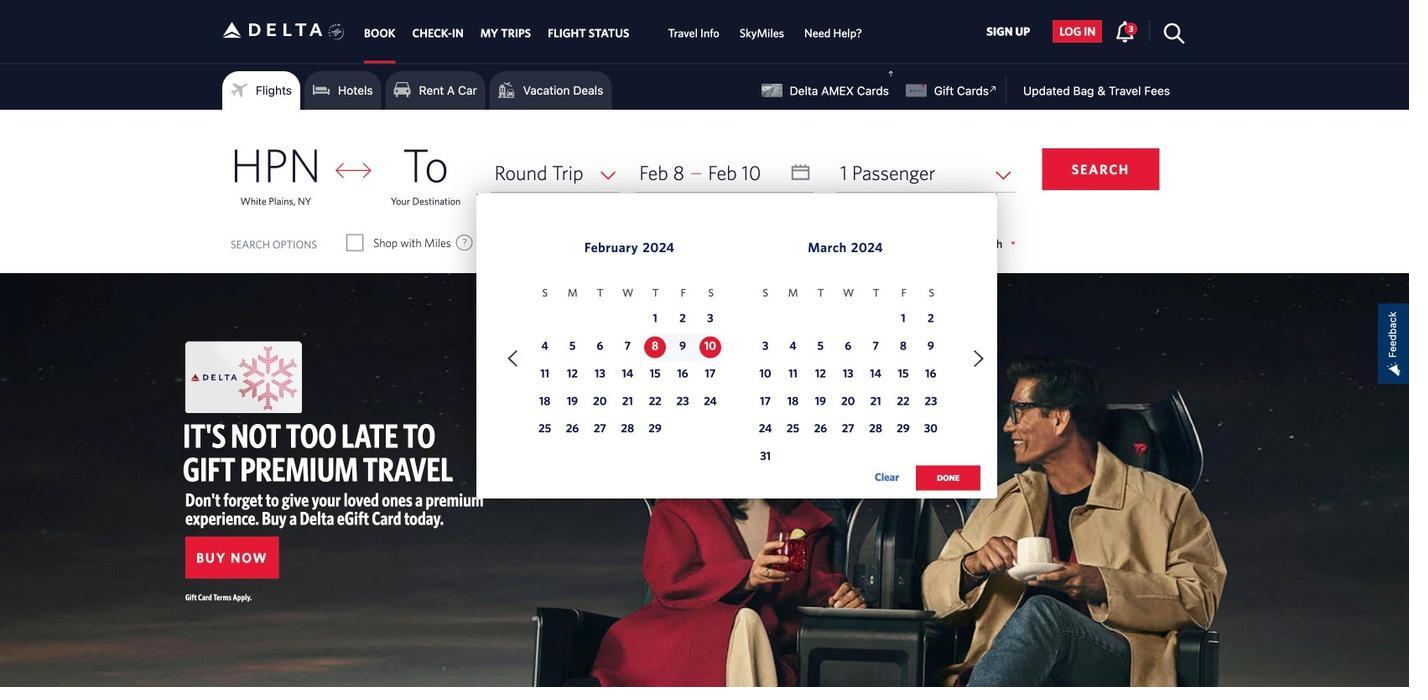 Task type: describe. For each thing, give the bounding box(es) containing it.
this link opens another site in a new window that may not follow the same accessibility policies as delta air lines. image
[[986, 81, 1002, 97]]

delta air lines image
[[222, 4, 323, 56]]

calendar expanded, use arrow keys to select date application
[[477, 194, 998, 509]]

skyteam image
[[328, 6, 344, 58]]



Task type: vqa. For each thing, say whether or not it's contained in the screenshot.
'Calendar expanded, use arrow keys to select date' application
yes



Task type: locate. For each thing, give the bounding box(es) containing it.
None field
[[490, 154, 620, 193], [836, 154, 1015, 193], [490, 154, 620, 193], [836, 154, 1015, 193]]

None checkbox
[[347, 235, 363, 252], [647, 235, 662, 252], [347, 235, 363, 252], [647, 235, 662, 252]]

tab panel
[[0, 110, 1410, 509]]

None text field
[[635, 154, 814, 193]]

tab list
[[356, 0, 872, 63]]



